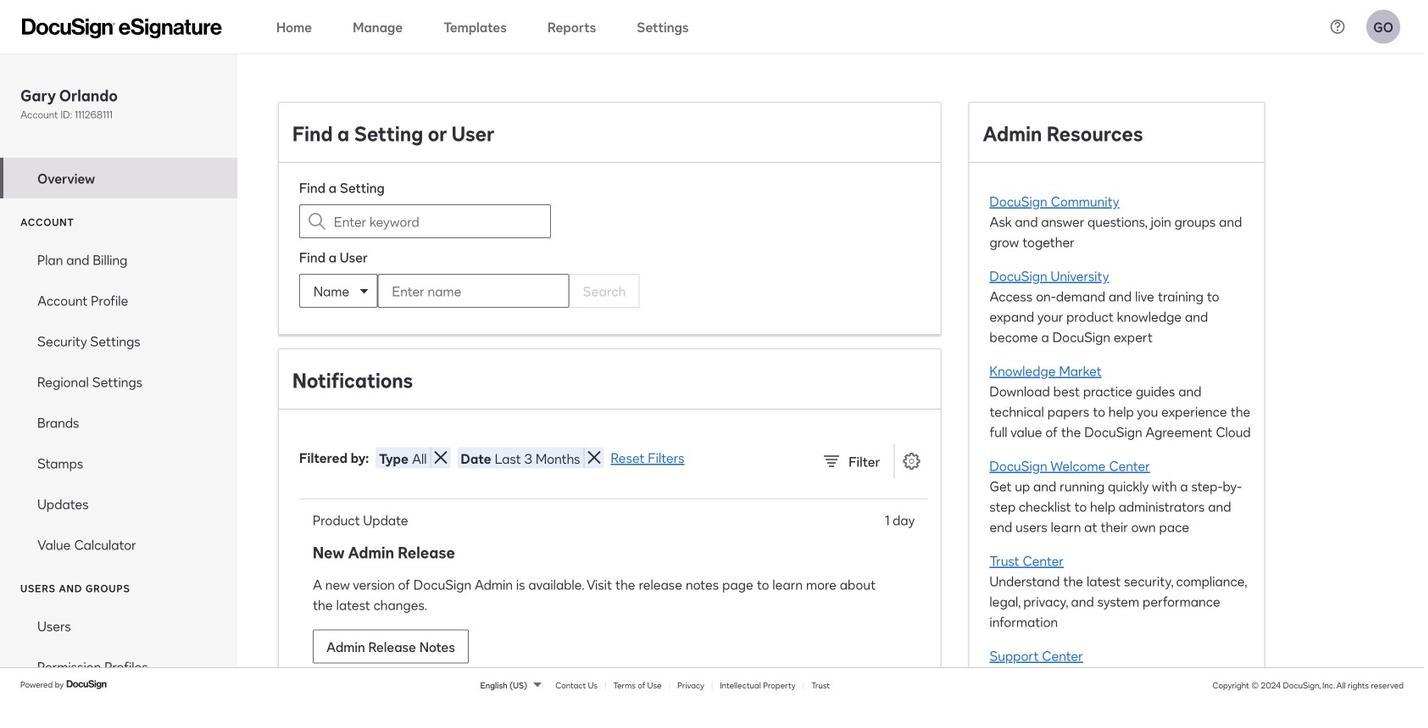 Task type: vqa. For each thing, say whether or not it's contained in the screenshot.
option group to the bottom
no



Task type: locate. For each thing, give the bounding box(es) containing it.
Enter name text field
[[379, 275, 535, 307]]

Enter keyword text field
[[334, 205, 516, 237]]

docusign admin image
[[22, 18, 222, 39]]



Task type: describe. For each thing, give the bounding box(es) containing it.
users and groups element
[[0, 606, 237, 702]]

docusign image
[[66, 678, 109, 691]]

account element
[[0, 239, 237, 565]]



